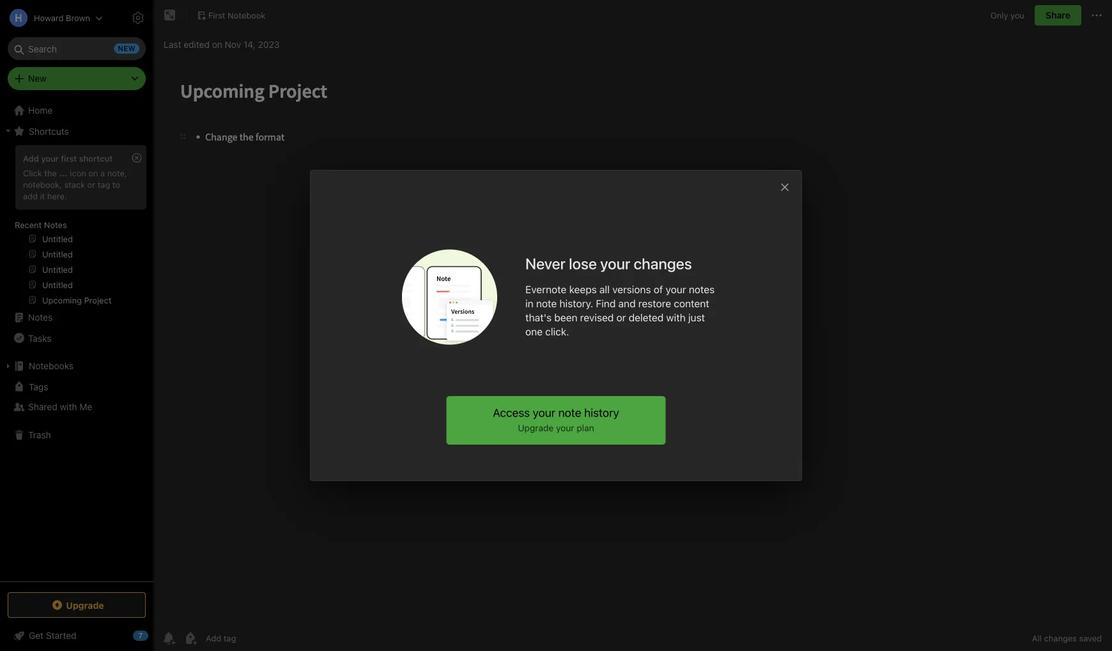Task type: vqa. For each thing, say whether or not it's contained in the screenshot.
Shared
yes



Task type: describe. For each thing, give the bounding box(es) containing it.
tree containing home
[[0, 100, 153, 581]]

access
[[493, 406, 530, 420]]

tasks
[[28, 333, 51, 343]]

edited
[[184, 39, 210, 50]]

1 vertical spatial notes
[[28, 312, 53, 323]]

saved
[[1079, 634, 1102, 643]]

your inside evernote keeps all versions of your notes in note history. find and restore content that's been revised or deleted with just one click.
[[666, 283, 686, 296]]

note inside access your note history upgrade your plan
[[558, 406, 581, 420]]

share
[[1046, 10, 1071, 20]]

first
[[61, 153, 77, 163]]

that's
[[525, 312, 552, 324]]

add a reminder image
[[161, 631, 176, 646]]

changes inside note window element
[[1044, 634, 1077, 643]]

to
[[112, 180, 120, 189]]

here.
[[47, 191, 67, 201]]

notebook,
[[23, 180, 62, 189]]

shared
[[28, 402, 57, 412]]

trash
[[28, 430, 51, 440]]

keeps
[[569, 283, 597, 296]]

first
[[208, 10, 225, 20]]

group containing add your first shortcut
[[0, 141, 153, 313]]

the
[[44, 168, 57, 178]]

first notebook button
[[192, 6, 270, 24]]

of
[[654, 283, 663, 296]]

note,
[[107, 168, 127, 178]]

all changes saved
[[1032, 634, 1102, 643]]

note window element
[[153, 0, 1112, 651]]

new
[[28, 73, 47, 84]]

icon on a note, notebook, stack or tag to add it here.
[[23, 168, 127, 201]]

Note Editor text field
[[153, 61, 1112, 625]]

plan
[[577, 423, 594, 433]]

in
[[525, 298, 534, 310]]

your left plan
[[556, 423, 574, 433]]

on inside icon on a note, notebook, stack or tag to add it here.
[[88, 168, 98, 178]]

last
[[164, 39, 181, 50]]

restore
[[638, 298, 671, 310]]

14,
[[244, 39, 255, 50]]

on inside note window element
[[212, 39, 222, 50]]

never
[[525, 255, 566, 273]]

lose
[[569, 255, 597, 273]]

access your note history upgrade your plan
[[493, 406, 619, 433]]

first notebook
[[208, 10, 265, 20]]

click the ...
[[23, 168, 68, 178]]

content
[[674, 298, 709, 310]]

click.
[[545, 326, 569, 338]]

evernote
[[525, 283, 567, 296]]

tasks button
[[0, 328, 153, 348]]

notebook
[[228, 10, 265, 20]]

one
[[525, 326, 543, 338]]

it
[[40, 191, 45, 201]]

history.
[[560, 298, 593, 310]]

find
[[596, 298, 616, 310]]

notebooks
[[29, 361, 74, 371]]



Task type: locate. For each thing, give the bounding box(es) containing it.
2023
[[258, 39, 280, 50]]

1 vertical spatial changes
[[1044, 634, 1077, 643]]

with left just
[[666, 312, 686, 324]]

1 horizontal spatial changes
[[1044, 634, 1077, 643]]

nov
[[225, 39, 241, 50]]

shortcuts button
[[0, 121, 153, 141]]

with
[[666, 312, 686, 324], [60, 402, 77, 412]]

notes up tasks
[[28, 312, 53, 323]]

deleted
[[629, 312, 664, 324]]

Search text field
[[17, 37, 137, 60]]

note up plan
[[558, 406, 581, 420]]

share button
[[1035, 5, 1082, 26]]

never lose your changes
[[525, 255, 692, 273]]

notes
[[689, 283, 715, 296]]

settings image
[[130, 10, 146, 26]]

0 horizontal spatial or
[[87, 180, 95, 189]]

or left tag
[[87, 180, 95, 189]]

0 horizontal spatial note
[[536, 298, 557, 310]]

home link
[[0, 100, 153, 121]]

changes right all
[[1044, 634, 1077, 643]]

changes
[[634, 255, 692, 273], [1044, 634, 1077, 643]]

stack
[[64, 180, 85, 189]]

all
[[1032, 634, 1042, 643]]

changes up of
[[634, 255, 692, 273]]

shortcuts
[[29, 126, 69, 136]]

0 vertical spatial upgrade
[[518, 423, 554, 433]]

with inside evernote keeps all versions of your notes in note history. find and restore content that's been revised or deleted with just one click.
[[666, 312, 686, 324]]

0 vertical spatial notes
[[44, 220, 67, 229]]

notes inside group
[[44, 220, 67, 229]]

with inside tree
[[60, 402, 77, 412]]

0 vertical spatial or
[[87, 180, 95, 189]]

or inside evernote keeps all versions of your notes in note history. find and restore content that's been revised or deleted with just one click.
[[617, 312, 626, 324]]

recent
[[15, 220, 42, 229]]

on left nov
[[212, 39, 222, 50]]

or inside icon on a note, notebook, stack or tag to add it here.
[[87, 180, 95, 189]]

just
[[688, 312, 705, 324]]

...
[[59, 168, 68, 178]]

versions
[[612, 283, 651, 296]]

on left a
[[88, 168, 98, 178]]

and
[[618, 298, 636, 310]]

history
[[584, 406, 619, 420]]

1 vertical spatial on
[[88, 168, 98, 178]]

click
[[23, 168, 42, 178]]

0 vertical spatial on
[[212, 39, 222, 50]]

shared with me link
[[0, 397, 153, 417]]

1 horizontal spatial on
[[212, 39, 222, 50]]

your right access
[[533, 406, 556, 420]]

group
[[0, 141, 153, 313]]

on
[[212, 39, 222, 50], [88, 168, 98, 178]]

upgrade inside access your note history upgrade your plan
[[518, 423, 554, 433]]

home
[[28, 105, 53, 116]]

None search field
[[17, 37, 137, 60]]

you
[[1011, 10, 1025, 20]]

recent notes
[[15, 220, 67, 229]]

0 horizontal spatial with
[[60, 402, 77, 412]]

1 horizontal spatial upgrade
[[518, 423, 554, 433]]

with left me
[[60, 402, 77, 412]]

1 vertical spatial upgrade
[[66, 600, 104, 611]]

add
[[23, 191, 38, 201]]

add your first shortcut
[[23, 153, 113, 163]]

shortcut
[[79, 153, 113, 163]]

all
[[600, 283, 610, 296]]

1 vertical spatial note
[[558, 406, 581, 420]]

tags
[[29, 381, 48, 392]]

0 horizontal spatial changes
[[634, 255, 692, 273]]

note
[[536, 298, 557, 310], [558, 406, 581, 420]]

or
[[87, 180, 95, 189], [617, 312, 626, 324]]

add
[[23, 153, 39, 163]]

evernote keeps all versions of your notes in note history. find and restore content that's been revised or deleted with just one click.
[[525, 283, 715, 338]]

0 horizontal spatial on
[[88, 168, 98, 178]]

or down and
[[617, 312, 626, 324]]

revised
[[580, 312, 614, 324]]

note down evernote
[[536, 298, 557, 310]]

note inside evernote keeps all versions of your notes in note history. find and restore content that's been revised or deleted with just one click.
[[536, 298, 557, 310]]

tags button
[[0, 376, 153, 397]]

notes link
[[0, 307, 153, 328]]

been
[[554, 312, 578, 324]]

new button
[[8, 67, 146, 90]]

tree
[[0, 100, 153, 581]]

only
[[991, 10, 1008, 20]]

0 vertical spatial with
[[666, 312, 686, 324]]

trash link
[[0, 425, 153, 446]]

0 vertical spatial note
[[536, 298, 557, 310]]

1 horizontal spatial with
[[666, 312, 686, 324]]

expand note image
[[162, 8, 178, 23]]

only you
[[991, 10, 1025, 20]]

1 horizontal spatial or
[[617, 312, 626, 324]]

upgrade button
[[8, 593, 146, 618]]

notebooks link
[[0, 356, 153, 376]]

upgrade inside upgrade popup button
[[66, 600, 104, 611]]

1 vertical spatial with
[[60, 402, 77, 412]]

notes right recent
[[44, 220, 67, 229]]

tag
[[98, 180, 110, 189]]

add tag image
[[183, 631, 198, 646]]

notes
[[44, 220, 67, 229], [28, 312, 53, 323]]

your right of
[[666, 283, 686, 296]]

your
[[41, 153, 59, 163], [600, 255, 630, 273], [666, 283, 686, 296], [533, 406, 556, 420], [556, 423, 574, 433]]

expand notebooks image
[[3, 361, 13, 371]]

0 horizontal spatial upgrade
[[66, 600, 104, 611]]

your up all
[[600, 255, 630, 273]]

1 vertical spatial or
[[617, 312, 626, 324]]

shared with me
[[28, 402, 92, 412]]

0 vertical spatial changes
[[634, 255, 692, 273]]

me
[[79, 402, 92, 412]]

last edited on nov 14, 2023
[[164, 39, 280, 50]]

icon
[[70, 168, 86, 178]]

a
[[100, 168, 105, 178]]

upgrade
[[518, 423, 554, 433], [66, 600, 104, 611]]

your up "the"
[[41, 153, 59, 163]]

1 horizontal spatial note
[[558, 406, 581, 420]]



